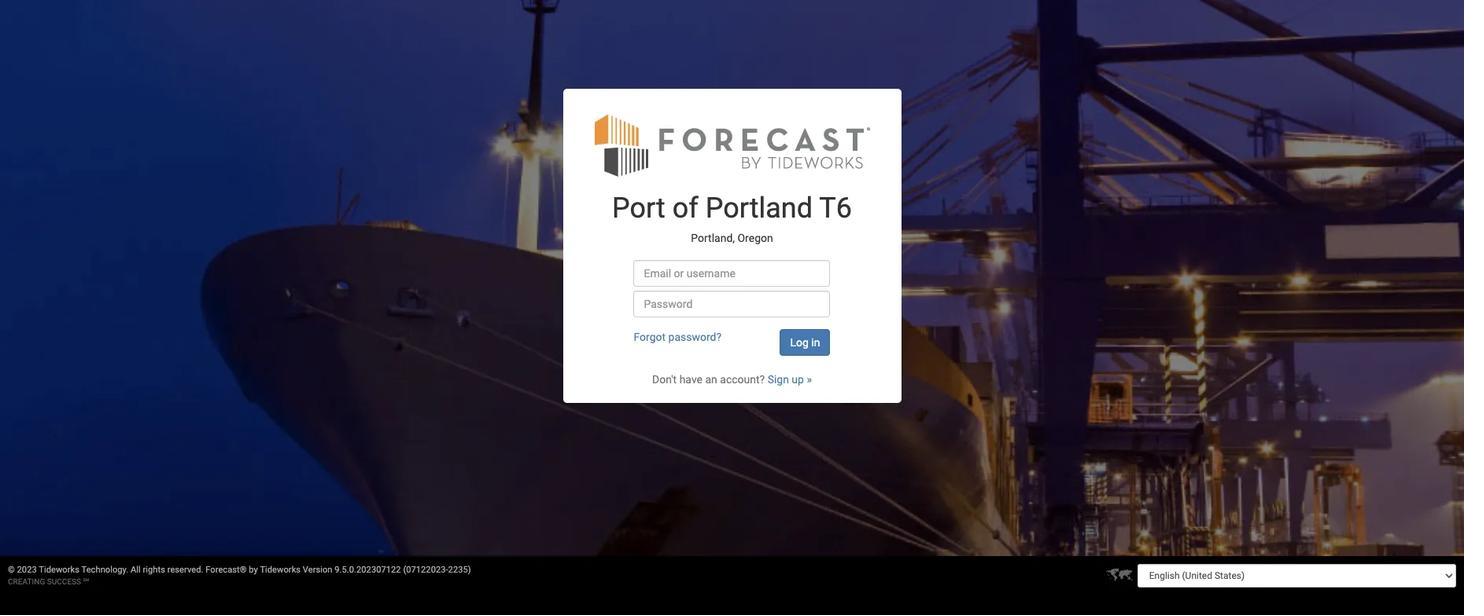 Task type: describe. For each thing, give the bounding box(es) containing it.
(07122023-
[[403, 566, 448, 576]]

log
[[790, 337, 809, 349]]

in
[[811, 337, 820, 349]]

up
[[792, 374, 804, 386]]

don't have an account? sign up »
[[652, 374, 812, 386]]

don't
[[652, 374, 677, 386]]

forecast® by tideworks image
[[594, 113, 870, 178]]

©
[[8, 566, 15, 576]]

version
[[303, 566, 332, 576]]

log in button
[[780, 330, 830, 357]]

sign up » link
[[768, 374, 812, 386]]

reserved.
[[167, 566, 203, 576]]

port
[[612, 192, 665, 225]]

forgot
[[634, 331, 666, 344]]

creating
[[8, 578, 45, 587]]

portland
[[705, 192, 813, 225]]

oregon
[[738, 232, 773, 244]]

port of portland t6 portland, oregon
[[612, 192, 852, 244]]

2023
[[17, 566, 37, 576]]

9.5.0.202307122
[[335, 566, 401, 576]]

t6
[[819, 192, 852, 225]]

© 2023 tideworks technology. all rights reserved. forecast® by tideworks version 9.5.0.202307122 (07122023-2235) creating success ℠
[[8, 566, 471, 587]]

portland,
[[691, 232, 735, 244]]

by
[[249, 566, 258, 576]]

forecast®
[[206, 566, 247, 576]]

2235)
[[448, 566, 471, 576]]

an
[[705, 374, 717, 386]]



Task type: vqa. For each thing, say whether or not it's contained in the screenshot.
Tideworks
yes



Task type: locate. For each thing, give the bounding box(es) containing it.
success
[[47, 578, 81, 587]]

sign
[[768, 374, 789, 386]]

have
[[679, 374, 703, 386]]

password?
[[668, 331, 721, 344]]

forgot password? log in
[[634, 331, 820, 349]]

of
[[672, 192, 698, 225]]

tideworks up success
[[39, 566, 79, 576]]

1 horizontal spatial tideworks
[[260, 566, 301, 576]]

rights
[[143, 566, 165, 576]]

»
[[807, 374, 812, 386]]

account?
[[720, 374, 765, 386]]

Password password field
[[634, 291, 830, 318]]

technology.
[[81, 566, 128, 576]]

tideworks right by
[[260, 566, 301, 576]]

Email or username text field
[[634, 261, 830, 287]]

0 horizontal spatial tideworks
[[39, 566, 79, 576]]

2 tideworks from the left
[[260, 566, 301, 576]]

tideworks
[[39, 566, 79, 576], [260, 566, 301, 576]]

1 tideworks from the left
[[39, 566, 79, 576]]

forgot password? link
[[634, 331, 721, 344]]

all
[[131, 566, 141, 576]]

℠
[[83, 578, 89, 587]]



